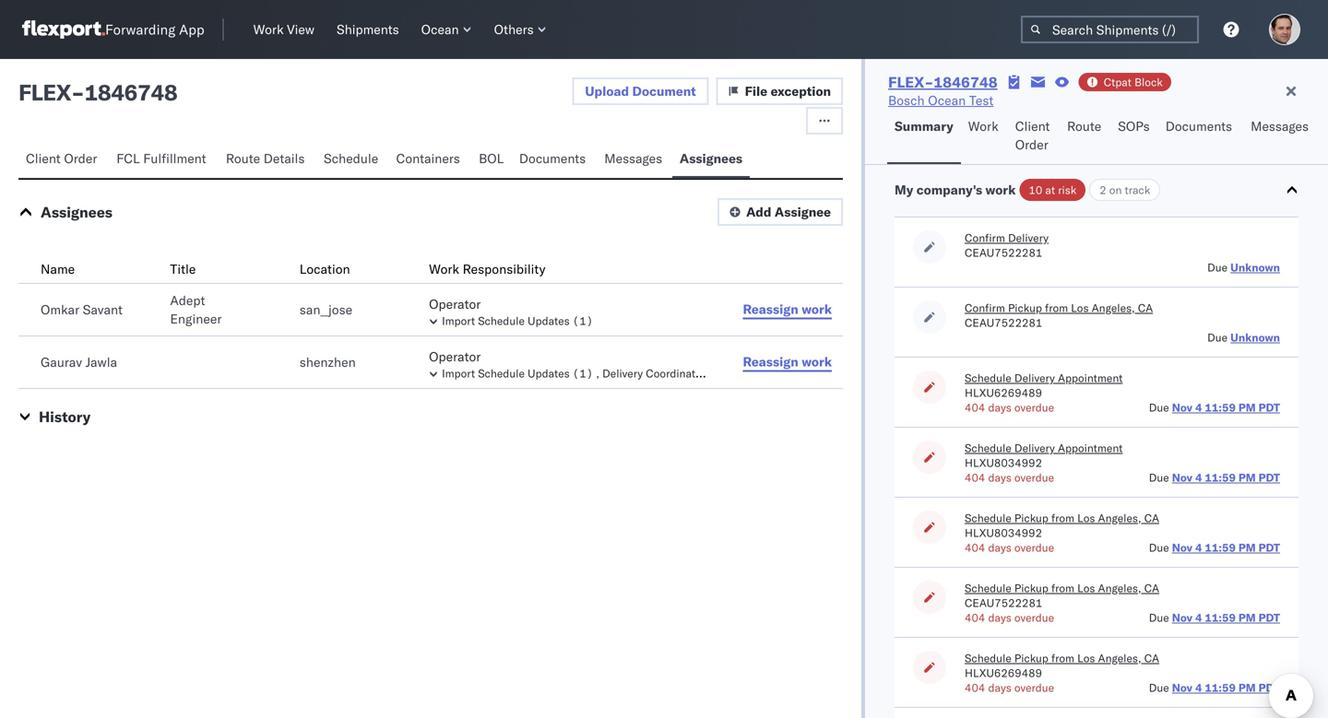 Task type: vqa. For each thing, say whether or not it's contained in the screenshot.


Task type: locate. For each thing, give the bounding box(es) containing it.
1 operator from the top
[[429, 296, 481, 312]]

1 vertical spatial confirm
[[965, 301, 1006, 315]]

2 vertical spatial work
[[802, 354, 832, 370]]

at
[[1046, 183, 1056, 197]]

3 404 days overdue from the top
[[965, 541, 1055, 555]]

location
[[300, 261, 350, 277]]

confirm down confirm delivery button at the right top
[[965, 301, 1006, 315]]

2 ceau7522281 from the top
[[965, 316, 1043, 330]]

0 vertical spatial confirm
[[965, 231, 1006, 245]]

from inside confirm pickup from los angeles, ca ceau7522281 due unknown
[[1046, 301, 1069, 315]]

schedule delivery appointment hlxu8034992
[[965, 442, 1123, 470]]

due
[[1208, 261, 1228, 275], [1208, 331, 1228, 345], [1150, 401, 1170, 415], [1150, 471, 1170, 485], [1150, 541, 1170, 555], [1150, 611, 1170, 625], [1150, 681, 1170, 695]]

name
[[41, 261, 75, 277]]

days for schedule delivery appointment hlxu8034992
[[989, 471, 1012, 485]]

1 overdue from the top
[[1015, 401, 1055, 415]]

days down schedule pickup from los angeles, ca ceau7522281
[[989, 611, 1012, 625]]

5 nov from the top
[[1173, 681, 1193, 695]]

1 schedule delivery appointment button from the top
[[965, 371, 1123, 386]]

schedule inside schedule delivery appointment hlxu8034992
[[965, 442, 1012, 455]]

overdue down schedule pickup from los angeles, ca hlxu6269489
[[1015, 681, 1055, 695]]

2 reassign work from the top
[[743, 354, 832, 370]]

0 vertical spatial hlxu6269489
[[965, 386, 1043, 400]]

(1) right coordination
[[714, 367, 735, 381]]

0 vertical spatial reassign
[[743, 301, 799, 317]]

0 vertical spatial reassign work button
[[732, 296, 843, 324]]

work for work
[[969, 118, 999, 134]]

1 hlxu8034992 from the top
[[965, 456, 1043, 470]]

5 pm from the top
[[1239, 681, 1256, 695]]

work left view
[[253, 21, 284, 37]]

schedule inside schedule pickup from los angeles, ca ceau7522281
[[965, 582, 1012, 596]]

unknown inside confirm pickup from los angeles, ca ceau7522281 due unknown
[[1231, 331, 1281, 345]]

2 4 from the top
[[1196, 471, 1203, 485]]

due nov 4 11:59 pm pdt for schedule delivery appointment hlxu6269489
[[1150, 401, 1281, 415]]

1846748
[[934, 73, 998, 91], [84, 78, 177, 106]]

0 vertical spatial unknown
[[1231, 261, 1281, 275]]

2 import from the top
[[442, 367, 475, 381]]

nov 4 11:59 pm pdt button
[[1173, 401, 1281, 415], [1173, 471, 1281, 485], [1173, 541, 1281, 555], [1173, 611, 1281, 625], [1173, 681, 1281, 695]]

2 horizontal spatial work
[[969, 118, 999, 134]]

0 horizontal spatial route
[[226, 150, 260, 167]]

work left responsibility
[[429, 261, 460, 277]]

flex-1846748 link
[[889, 73, 998, 91]]

assignees button
[[673, 142, 750, 178], [41, 203, 113, 221]]

0 vertical spatial ceau7522281
[[965, 246, 1043, 260]]

delivery down 10
[[1009, 231, 1049, 245]]

angeles, inside schedule pickup from los angeles, ca hlxu6269489
[[1099, 652, 1142, 666]]

2 due nov 4 11:59 pm pdt from the top
[[1150, 471, 1281, 485]]

2 nov 4 11:59 pm pdt button from the top
[[1173, 471, 1281, 485]]

404 days overdue down schedule delivery appointment hlxu8034992
[[965, 471, 1055, 485]]

route details button
[[219, 142, 317, 178]]

work
[[986, 182, 1016, 198], [802, 301, 832, 317], [802, 354, 832, 370]]

1 ceau7522281 from the top
[[965, 246, 1043, 260]]

confirm for confirm pickup from los angeles, ca
[[965, 301, 1006, 315]]

add
[[747, 204, 772, 220]]

confirm down my company's work
[[965, 231, 1006, 245]]

5 11:59 from the top
[[1205, 681, 1236, 695]]

404 days overdue for schedule pickup from los angeles, ca hlxu6269489
[[965, 681, 1055, 695]]

days down schedule delivery appointment hlxu8034992
[[989, 471, 1012, 485]]

2 appointment from the top
[[1058, 442, 1123, 455]]

2 schedule delivery appointment button from the top
[[965, 441, 1123, 456]]

0 vertical spatial operator
[[429, 296, 481, 312]]

pickup inside confirm pickup from los angeles, ca ceau7522281 due unknown
[[1009, 301, 1043, 315]]

404 down schedule delivery appointment hlxu6269489
[[965, 401, 986, 415]]

client order button
[[1008, 110, 1060, 164], [18, 142, 109, 178]]

2 confirm from the top
[[965, 301, 1006, 315]]

days for schedule pickup from los angeles, ca ceau7522281
[[989, 611, 1012, 625]]

work inside work view link
[[253, 21, 284, 37]]

4 pm from the top
[[1239, 611, 1256, 625]]

import down work responsibility
[[442, 314, 475, 328]]

2 pm from the top
[[1239, 471, 1256, 485]]

(1) for import schedule updates                (1)            , delivery coordination                (1)
[[573, 367, 593, 381]]

1 horizontal spatial work
[[429, 261, 460, 277]]

upload document button
[[572, 78, 709, 105]]

1846748 up 'test'
[[934, 73, 998, 91]]

overdue
[[1015, 401, 1055, 415], [1015, 471, 1055, 485], [1015, 541, 1055, 555], [1015, 611, 1055, 625], [1015, 681, 1055, 695]]

3 404 from the top
[[965, 541, 986, 555]]

confirm inside confirm delivery ceau7522281 due unknown
[[965, 231, 1006, 245]]

due for schedule delivery appointment hlxu8034992
[[1150, 471, 1170, 485]]

pm for schedule pickup from los angeles, ca hlxu8034992
[[1239, 541, 1256, 555]]

2 404 days overdue from the top
[[965, 471, 1055, 485]]

jawla
[[85, 354, 117, 370]]

(1)
[[573, 314, 593, 328], [573, 367, 593, 381], [714, 367, 735, 381]]

from down schedule delivery appointment hlxu8034992
[[1052, 512, 1075, 526]]

hlxu8034992
[[965, 456, 1043, 470], [965, 526, 1043, 540]]

from up schedule delivery appointment hlxu6269489
[[1046, 301, 1069, 315]]

pdt for schedule delivery appointment hlxu8034992
[[1259, 471, 1281, 485]]

0 vertical spatial route
[[1068, 118, 1102, 134]]

flex-
[[889, 73, 934, 91]]

0 horizontal spatial assignees button
[[41, 203, 113, 221]]

bosch ocean test
[[889, 92, 994, 108]]

0 horizontal spatial documents button
[[512, 142, 597, 178]]

details
[[264, 150, 305, 167]]

schedule delivery appointment button down confirm pickup from los angeles, ca button
[[965, 371, 1123, 386]]

nov for schedule pickup from los angeles, ca hlxu8034992
[[1173, 541, 1193, 555]]

unknown
[[1231, 261, 1281, 275], [1231, 331, 1281, 345]]

pdt for schedule delivery appointment hlxu6269489
[[1259, 401, 1281, 415]]

shipments
[[337, 21, 399, 37]]

0 vertical spatial import
[[442, 314, 475, 328]]

pickup inside schedule pickup from los angeles, ca hlxu6269489
[[1015, 652, 1049, 666]]

1 vertical spatial assignees button
[[41, 203, 113, 221]]

delivery right the ,
[[603, 367, 643, 381]]

client down the 'flex'
[[26, 150, 61, 167]]

3 days from the top
[[989, 541, 1012, 555]]

0 horizontal spatial documents
[[519, 150, 586, 167]]

3 ceau7522281 from the top
[[965, 597, 1043, 610]]

appointment inside schedule delivery appointment hlxu6269489
[[1058, 371, 1123, 385]]

2 nov from the top
[[1173, 471, 1193, 485]]

2 hlxu8034992 from the top
[[965, 526, 1043, 540]]

4
[[1196, 401, 1203, 415], [1196, 471, 1203, 485], [1196, 541, 1203, 555], [1196, 611, 1203, 625], [1196, 681, 1203, 695]]

schedule delivery appointment button for hlxu6269489
[[965, 371, 1123, 386]]

assignees
[[680, 150, 743, 167], [41, 203, 113, 221]]

1 vertical spatial schedule pickup from los angeles, ca button
[[965, 581, 1160, 596]]

los inside schedule pickup from los angeles, ca hlxu6269489
[[1078, 652, 1096, 666]]

0 vertical spatial client
[[1016, 118, 1051, 134]]

angeles,
[[1092, 301, 1136, 315], [1099, 512, 1142, 526], [1099, 582, 1142, 596], [1099, 652, 1142, 666]]

angeles, for schedule pickup from los angeles, ca hlxu8034992
[[1099, 512, 1142, 526]]

2 hlxu6269489 from the top
[[965, 667, 1043, 681]]

assignees up name
[[41, 203, 113, 221]]

1 vertical spatial reassign work
[[743, 354, 832, 370]]

1 due nov 4 11:59 pm pdt from the top
[[1150, 401, 1281, 415]]

4 nov 4 11:59 pm pdt button from the top
[[1173, 611, 1281, 625]]

2 unknown button from the top
[[1231, 331, 1281, 345]]

1 vertical spatial documents
[[519, 150, 586, 167]]

1 vertical spatial hlxu8034992
[[965, 526, 1043, 540]]

0 vertical spatial updates
[[528, 314, 570, 328]]

3 pdt from the top
[[1259, 541, 1281, 555]]

5 404 from the top
[[965, 681, 986, 695]]

0 vertical spatial hlxu8034992
[[965, 456, 1043, 470]]

reassign work
[[743, 301, 832, 317], [743, 354, 832, 370]]

los down confirm delivery ceau7522281 due unknown
[[1072, 301, 1089, 315]]

0 horizontal spatial client
[[26, 150, 61, 167]]

pickup down schedule pickup from los angeles, ca hlxu8034992 at the right bottom of the page
[[1015, 582, 1049, 596]]

(1) up the import schedule updates                (1)            , delivery coordination                (1) button
[[573, 314, 593, 328]]

schedule pickup from los angeles, ca button down schedule delivery appointment hlxu8034992
[[965, 511, 1160, 526]]

delivery inside schedule delivery appointment hlxu8034992
[[1015, 442, 1056, 455]]

1 vertical spatial messages
[[605, 150, 663, 167]]

client order button up 10
[[1008, 110, 1060, 164]]

order
[[1016, 137, 1049, 153], [64, 150, 97, 167]]

0 horizontal spatial assignees
[[41, 203, 113, 221]]

assignees button up name
[[41, 203, 113, 221]]

confirm inside confirm pickup from los angeles, ca ceau7522281 due unknown
[[965, 301, 1006, 315]]

5 overdue from the top
[[1015, 681, 1055, 695]]

1 vertical spatial updates
[[528, 367, 570, 381]]

pickup inside schedule pickup from los angeles, ca hlxu8034992
[[1015, 512, 1049, 526]]

3 11:59 from the top
[[1205, 541, 1236, 555]]

0 horizontal spatial order
[[64, 150, 97, 167]]

due nov 4 11:59 pm pdt for schedule delivery appointment hlxu8034992
[[1150, 471, 1281, 485]]

1 horizontal spatial assignees button
[[673, 142, 750, 178]]

ceau7522281
[[965, 246, 1043, 260], [965, 316, 1043, 330], [965, 597, 1043, 610]]

schedule delivery appointment button for hlxu8034992
[[965, 441, 1123, 456]]

3 nov from the top
[[1173, 541, 1193, 555]]

los inside schedule pickup from los angeles, ca hlxu8034992
[[1078, 512, 1096, 526]]

404 for schedule pickup from los angeles, ca ceau7522281
[[965, 611, 986, 625]]

work inside work button
[[969, 118, 999, 134]]

client right work button
[[1016, 118, 1051, 134]]

updates up the import schedule updates                (1)            , delivery coordination                (1) button
[[528, 314, 570, 328]]

1846748 down forwarding
[[84, 78, 177, 106]]

ocean down the flex-1846748 link
[[929, 92, 966, 108]]

0 vertical spatial reassign work
[[743, 301, 832, 317]]

ceau7522281 up schedule pickup from los angeles, ca hlxu6269489
[[965, 597, 1043, 610]]

client order left fcl
[[26, 150, 97, 167]]

2 overdue from the top
[[1015, 471, 1055, 485]]

operator down import schedule updates                (1)
[[429, 349, 481, 365]]

angeles, inside confirm pickup from los angeles, ca ceau7522281 due unknown
[[1092, 301, 1136, 315]]

overdue down schedule pickup from los angeles, ca ceau7522281
[[1015, 611, 1055, 625]]

documents button right bol
[[512, 142, 597, 178]]

schedule pickup from los angeles, ca button for hlxu6269489
[[965, 651, 1160, 666]]

404 days overdue for schedule delivery appointment hlxu6269489
[[965, 401, 1055, 415]]

due for schedule pickup from los angeles, ca hlxu8034992
[[1150, 541, 1170, 555]]

1 vertical spatial ceau7522281
[[965, 316, 1043, 330]]

2 pdt from the top
[[1259, 471, 1281, 485]]

5 404 days overdue from the top
[[965, 681, 1055, 695]]

1 pdt from the top
[[1259, 401, 1281, 415]]

0 vertical spatial schedule delivery appointment button
[[965, 371, 1123, 386]]

4 days from the top
[[989, 611, 1012, 625]]

pm
[[1239, 401, 1256, 415], [1239, 471, 1256, 485], [1239, 541, 1256, 555], [1239, 611, 1256, 625], [1239, 681, 1256, 695]]

ceau7522281 down confirm pickup from los angeles, ca button
[[965, 316, 1043, 330]]

1 vertical spatial reassign
[[743, 354, 799, 370]]

2 404 from the top
[[965, 471, 986, 485]]

from down schedule pickup from los angeles, ca ceau7522281
[[1052, 652, 1075, 666]]

3 overdue from the top
[[1015, 541, 1055, 555]]

documents right sops
[[1166, 118, 1233, 134]]

1 import from the top
[[442, 314, 475, 328]]

client order right work button
[[1016, 118, 1051, 153]]

ca inside schedule pickup from los angeles, ca hlxu8034992
[[1145, 512, 1160, 526]]

hlxu8034992 inside schedule pickup from los angeles, ca hlxu8034992
[[965, 526, 1043, 540]]

1 vertical spatial work
[[802, 301, 832, 317]]

due nov 4 11:59 pm pdt
[[1150, 401, 1281, 415], [1150, 471, 1281, 485], [1150, 541, 1281, 555], [1150, 611, 1281, 625], [1150, 681, 1281, 695]]

3 schedule pickup from los angeles, ca button from the top
[[965, 651, 1160, 666]]

angeles, for confirm pickup from los angeles, ca ceau7522281 due unknown
[[1092, 301, 1136, 315]]

404 days overdue
[[965, 401, 1055, 415], [965, 471, 1055, 485], [965, 541, 1055, 555], [965, 611, 1055, 625], [965, 681, 1055, 695]]

1 vertical spatial appointment
[[1058, 442, 1123, 455]]

0 vertical spatial work
[[986, 182, 1016, 198]]

import down import schedule updates                (1)
[[442, 367, 475, 381]]

hlxu8034992 inside schedule delivery appointment hlxu8034992
[[965, 456, 1043, 470]]

forwarding app link
[[22, 20, 205, 39]]

2 days from the top
[[989, 471, 1012, 485]]

1 vertical spatial unknown
[[1231, 331, 1281, 345]]

4 for schedule delivery appointment hlxu6269489
[[1196, 401, 1203, 415]]

appointment down confirm pickup from los angeles, ca ceau7522281 due unknown
[[1058, 371, 1123, 385]]

documents button right sops
[[1159, 110, 1244, 164]]

days down schedule delivery appointment hlxu6269489
[[989, 401, 1012, 415]]

import inside the import schedule updates                (1)            , delivery coordination                (1) button
[[442, 367, 475, 381]]

hlxu6269489 inside schedule pickup from los angeles, ca hlxu6269489
[[965, 667, 1043, 681]]

los down schedule pickup from los angeles, ca hlxu8034992 at the right bottom of the page
[[1078, 582, 1096, 596]]

pickup down schedule delivery appointment hlxu8034992
[[1015, 512, 1049, 526]]

0 horizontal spatial client order
[[26, 150, 97, 167]]

reassign work button
[[732, 296, 843, 324], [732, 349, 843, 376]]

ceau7522281 inside confirm pickup from los angeles, ca ceau7522281 due unknown
[[965, 316, 1043, 330]]

route for route
[[1068, 118, 1102, 134]]

schedule inside schedule pickup from los angeles, ca hlxu6269489
[[965, 652, 1012, 666]]

4 nov from the top
[[1173, 611, 1193, 625]]

4 4 from the top
[[1196, 611, 1203, 625]]

0 vertical spatial work
[[253, 21, 284, 37]]

4 404 from the top
[[965, 611, 986, 625]]

1 404 days overdue from the top
[[965, 401, 1055, 415]]

pickup down confirm delivery button at the right top
[[1009, 301, 1043, 315]]

1 4 from the top
[[1196, 401, 1203, 415]]

1 appointment from the top
[[1058, 371, 1123, 385]]

5 4 from the top
[[1196, 681, 1203, 695]]

import for import schedule updates                (1)            , delivery coordination                (1)
[[442, 367, 475, 381]]

pickup down schedule pickup from los angeles, ca ceau7522281
[[1015, 652, 1049, 666]]

1 horizontal spatial client
[[1016, 118, 1051, 134]]

due nov 4 11:59 pm pdt for schedule pickup from los angeles, ca ceau7522281
[[1150, 611, 1281, 625]]

risk
[[1059, 183, 1077, 197]]

ca
[[1139, 301, 1154, 315], [1145, 512, 1160, 526], [1145, 582, 1160, 596], [1145, 652, 1160, 666]]

pdt
[[1259, 401, 1281, 415], [1259, 471, 1281, 485], [1259, 541, 1281, 555], [1259, 611, 1281, 625], [1259, 681, 1281, 695]]

0 vertical spatial documents
[[1166, 118, 1233, 134]]

assignees down document
[[680, 150, 743, 167]]

schedule delivery appointment hlxu6269489
[[965, 371, 1123, 400]]

4 404 days overdue from the top
[[965, 611, 1055, 625]]

1 unknown button from the top
[[1231, 261, 1281, 275]]

route left sops
[[1068, 118, 1102, 134]]

1 nov from the top
[[1173, 401, 1193, 415]]

from inside schedule pickup from los angeles, ca hlxu6269489
[[1052, 652, 1075, 666]]

work down 'test'
[[969, 118, 999, 134]]

gaurav jawla
[[41, 354, 117, 370]]

2 schedule pickup from los angeles, ca button from the top
[[965, 581, 1160, 596]]

3 due nov 4 11:59 pm pdt from the top
[[1150, 541, 1281, 555]]

unknown button for confirm delivery ceau7522281 due unknown
[[1231, 261, 1281, 275]]

1 confirm from the top
[[965, 231, 1006, 245]]

(1) left the ,
[[573, 367, 593, 381]]

5 pdt from the top
[[1259, 681, 1281, 695]]

client order for client order button to the right
[[1016, 118, 1051, 153]]

angeles, inside schedule pickup from los angeles, ca hlxu8034992
[[1099, 512, 1142, 526]]

confirm for confirm delivery
[[965, 231, 1006, 245]]

forwarding app
[[105, 21, 205, 38]]

hlxu6269489 inside schedule delivery appointment hlxu6269489
[[965, 386, 1043, 400]]

ca inside confirm pickup from los angeles, ca ceau7522281 due unknown
[[1139, 301, 1154, 315]]

1 unknown from the top
[[1231, 261, 1281, 275]]

1 vertical spatial work
[[969, 118, 999, 134]]

1 vertical spatial route
[[226, 150, 260, 167]]

404 days overdue down schedule pickup from los angeles, ca hlxu6269489
[[965, 681, 1055, 695]]

ocean right the 'shipments' on the top left of page
[[421, 21, 459, 37]]

1 updates from the top
[[528, 314, 570, 328]]

1 days from the top
[[989, 401, 1012, 415]]

title
[[170, 261, 196, 277]]

0 vertical spatial appointment
[[1058, 371, 1123, 385]]

view
[[287, 21, 315, 37]]

0 vertical spatial schedule pickup from los angeles, ca button
[[965, 511, 1160, 526]]

appointment
[[1058, 371, 1123, 385], [1058, 442, 1123, 455]]

1 vertical spatial import
[[442, 367, 475, 381]]

los inside schedule pickup from los angeles, ca ceau7522281
[[1078, 582, 1096, 596]]

flex - 1846748
[[18, 78, 177, 106]]

los down schedule delivery appointment hlxu8034992
[[1078, 512, 1096, 526]]

2 11:59 from the top
[[1205, 471, 1236, 485]]

1 horizontal spatial assignees
[[680, 150, 743, 167]]

404 down schedule pickup from los angeles, ca ceau7522281
[[965, 611, 986, 625]]

schedule for schedule pickup from los angeles, ca hlxu8034992
[[965, 512, 1012, 526]]

delivery inside confirm delivery ceau7522281 due unknown
[[1009, 231, 1049, 245]]

summary
[[895, 118, 954, 134]]

overdue down schedule pickup from los angeles, ca hlxu8034992 at the right bottom of the page
[[1015, 541, 1055, 555]]

0 vertical spatial ocean
[[421, 21, 459, 37]]

from inside schedule pickup from los angeles, ca hlxu8034992
[[1052, 512, 1075, 526]]

ca for confirm pickup from los angeles, ca ceau7522281 due unknown
[[1139, 301, 1154, 315]]

days down schedule pickup from los angeles, ca hlxu6269489
[[989, 681, 1012, 695]]

ceau7522281 for confirm
[[965, 316, 1043, 330]]

due for schedule pickup from los angeles, ca hlxu6269489
[[1150, 681, 1170, 695]]

ca inside schedule pickup from los angeles, ca ceau7522281
[[1145, 582, 1160, 596]]

2 on track
[[1100, 183, 1151, 197]]

1 hlxu6269489 from the top
[[965, 386, 1043, 400]]

1 vertical spatial unknown button
[[1231, 331, 1281, 345]]

confirm
[[965, 231, 1006, 245], [965, 301, 1006, 315]]

order up 10
[[1016, 137, 1049, 153]]

1 nov 4 11:59 pm pdt button from the top
[[1173, 401, 1281, 415]]

los down schedule pickup from los angeles, ca ceau7522281
[[1078, 652, 1096, 666]]

5 due nov 4 11:59 pm pdt from the top
[[1150, 681, 1281, 695]]

omkar savant
[[41, 302, 123, 318]]

4 11:59 from the top
[[1205, 611, 1236, 625]]

4 for schedule pickup from los angeles, ca hlxu6269489
[[1196, 681, 1203, 695]]

file
[[745, 83, 768, 99]]

0 vertical spatial messages
[[1251, 118, 1309, 134]]

4 overdue from the top
[[1015, 611, 1055, 625]]

3 4 from the top
[[1196, 541, 1203, 555]]

404 days overdue down schedule pickup from los angeles, ca hlxu8034992 at the right bottom of the page
[[965, 541, 1055, 555]]

404 days overdue down schedule pickup from los angeles, ca ceau7522281
[[965, 611, 1055, 625]]

client order
[[1016, 118, 1051, 153], [26, 150, 97, 167]]

1 pm from the top
[[1239, 401, 1256, 415]]

1 horizontal spatial route
[[1068, 118, 1102, 134]]

1 vertical spatial hlxu6269489
[[965, 667, 1043, 681]]

-
[[71, 78, 84, 106]]

0 horizontal spatial 1846748
[[84, 78, 177, 106]]

pickup inside schedule pickup from los angeles, ca ceau7522281
[[1015, 582, 1049, 596]]

client order button left fcl
[[18, 142, 109, 178]]

2 vertical spatial ceau7522281
[[965, 597, 1043, 610]]

schedule for schedule pickup from los angeles, ca hlxu6269489
[[965, 652, 1012, 666]]

others button
[[487, 18, 554, 42]]

4 due nov 4 11:59 pm pdt from the top
[[1150, 611, 1281, 625]]

404 down schedule pickup from los angeles, ca hlxu6269489
[[965, 681, 986, 695]]

days down schedule pickup from los angeles, ca hlxu8034992 at the right bottom of the page
[[989, 541, 1012, 555]]

ocean
[[421, 21, 459, 37], [929, 92, 966, 108]]

import inside "import schedule updates                (1)" button
[[442, 314, 475, 328]]

engineer
[[170, 311, 222, 327]]

flex
[[18, 78, 71, 106]]

3 pm from the top
[[1239, 541, 1256, 555]]

schedule pickup from los angeles, ca button
[[965, 511, 1160, 526], [965, 581, 1160, 596], [965, 651, 1160, 666]]

4 for schedule delivery appointment hlxu8034992
[[1196, 471, 1203, 485]]

schedule pickup from los angeles, ca button down schedule pickup from los angeles, ca hlxu8034992 at the right bottom of the page
[[965, 581, 1160, 596]]

0 horizontal spatial work
[[253, 21, 284, 37]]

due nov 4 11:59 pm pdt for schedule pickup from los angeles, ca hlxu8034992
[[1150, 541, 1281, 555]]

1 reassign work button from the top
[[732, 296, 843, 324]]

work view link
[[246, 18, 322, 42]]

2 vertical spatial schedule pickup from los angeles, ca button
[[965, 651, 1160, 666]]

overdue down schedule delivery appointment hlxu6269489
[[1015, 401, 1055, 415]]

schedule inside schedule button
[[324, 150, 379, 167]]

1 404 from the top
[[965, 401, 986, 415]]

hlxu6269489
[[965, 386, 1043, 400], [965, 667, 1043, 681]]

pdt for schedule pickup from los angeles, ca ceau7522281
[[1259, 611, 1281, 625]]

5 days from the top
[[989, 681, 1012, 695]]

nov 4 11:59 pm pdt button for schedule delivery appointment hlxu6269489
[[1173, 401, 1281, 415]]

appointment inside schedule delivery appointment hlxu8034992
[[1058, 442, 1123, 455]]

5 nov 4 11:59 pm pdt button from the top
[[1173, 681, 1281, 695]]

route
[[1068, 118, 1102, 134], [226, 150, 260, 167]]

1 vertical spatial schedule delivery appointment button
[[965, 441, 1123, 456]]

0 vertical spatial unknown button
[[1231, 261, 1281, 275]]

documents right bol button
[[519, 150, 586, 167]]

3 nov 4 11:59 pm pdt button from the top
[[1173, 541, 1281, 555]]

2 reassign work button from the top
[[732, 349, 843, 376]]

1 vertical spatial assignees
[[41, 203, 113, 221]]

ceau7522281 inside schedule pickup from los angeles, ca ceau7522281
[[965, 597, 1043, 610]]

delivery down confirm pickup from los angeles, ca button
[[1015, 371, 1056, 385]]

4 pdt from the top
[[1259, 611, 1281, 625]]

updates left the ,
[[528, 367, 570, 381]]

ceau7522281 down confirm delivery button at the right top
[[965, 246, 1043, 260]]

404 down schedule pickup from los angeles, ca hlxu8034992 at the right bottom of the page
[[965, 541, 986, 555]]

0 horizontal spatial ocean
[[421, 21, 459, 37]]

work
[[253, 21, 284, 37], [969, 118, 999, 134], [429, 261, 460, 277]]

ca inside schedule pickup from los angeles, ca hlxu6269489
[[1145, 652, 1160, 666]]

404 days overdue down schedule delivery appointment hlxu6269489
[[965, 401, 1055, 415]]

delivery inside button
[[603, 367, 643, 381]]

days for schedule delivery appointment hlxu6269489
[[989, 401, 1012, 415]]

route left details
[[226, 150, 260, 167]]

appointment down schedule delivery appointment hlxu6269489
[[1058, 442, 1123, 455]]

2 unknown from the top
[[1231, 331, 1281, 345]]

track
[[1125, 183, 1151, 197]]

overdue down schedule delivery appointment hlxu8034992
[[1015, 471, 1055, 485]]

operator
[[429, 296, 481, 312], [429, 349, 481, 365]]

schedule pickup from los angeles, ca button down schedule pickup from los angeles, ca ceau7522281
[[965, 651, 1160, 666]]

schedule inside "import schedule updates                (1)" button
[[478, 314, 525, 328]]

1 vertical spatial client
[[26, 150, 61, 167]]

from for confirm pickup from los angeles, ca ceau7522281 due unknown
[[1046, 301, 1069, 315]]

1 horizontal spatial messages
[[1251, 118, 1309, 134]]

pm for schedule pickup from los angeles, ca ceau7522281
[[1239, 611, 1256, 625]]

angeles, for schedule pickup from los angeles, ca ceau7522281
[[1099, 582, 1142, 596]]

404 down schedule delivery appointment hlxu8034992
[[965, 471, 986, 485]]

overdue for schedule pickup from los angeles, ca ceau7522281
[[1015, 611, 1055, 625]]

1 vertical spatial reassign work button
[[732, 349, 843, 376]]

ceau7522281 inside confirm delivery ceau7522281 due unknown
[[965, 246, 1043, 260]]

company's
[[917, 182, 983, 198]]

1 reassign from the top
[[743, 301, 799, 317]]

operator down work responsibility
[[429, 296, 481, 312]]

0 horizontal spatial client order button
[[18, 142, 109, 178]]

1 reassign work from the top
[[743, 301, 832, 317]]

1 vertical spatial ocean
[[929, 92, 966, 108]]

delivery for ceau7522281
[[1009, 231, 1049, 245]]

11:59
[[1205, 401, 1236, 415], [1205, 471, 1236, 485], [1205, 541, 1236, 555], [1205, 611, 1236, 625], [1205, 681, 1236, 695]]

2 operator from the top
[[429, 349, 481, 365]]

pm for schedule delivery appointment hlxu6269489
[[1239, 401, 1256, 415]]

1 horizontal spatial documents button
[[1159, 110, 1244, 164]]

1 horizontal spatial client order
[[1016, 118, 1051, 153]]

11:59 for schedule delivery appointment hlxu6269489
[[1205, 401, 1236, 415]]

schedule for schedule delivery appointment hlxu6269489
[[965, 371, 1012, 385]]

pickup for schedule pickup from los angeles, ca ceau7522281
[[1015, 582, 1049, 596]]

nov
[[1173, 401, 1193, 415], [1173, 471, 1193, 485], [1173, 541, 1193, 555], [1173, 611, 1193, 625], [1173, 681, 1193, 695]]

ctpat block
[[1104, 75, 1163, 89]]

delivery inside schedule delivery appointment hlxu6269489
[[1015, 371, 1056, 385]]

hlxu8034992 up schedule pickup from los angeles, ca hlxu8034992 at the right bottom of the page
[[965, 456, 1043, 470]]

1 horizontal spatial 1846748
[[934, 73, 998, 91]]

hlxu8034992 up schedule pickup from los angeles, ca ceau7522281
[[965, 526, 1043, 540]]

1 11:59 from the top
[[1205, 401, 1236, 415]]

days
[[989, 401, 1012, 415], [989, 471, 1012, 485], [989, 541, 1012, 555], [989, 611, 1012, 625], [989, 681, 1012, 695]]

los for schedule pickup from los angeles, ca hlxu6269489
[[1078, 652, 1096, 666]]

from down schedule pickup from los angeles, ca hlxu8034992 at the right bottom of the page
[[1052, 582, 1075, 596]]

1 vertical spatial operator
[[429, 349, 481, 365]]

schedule inside schedule delivery appointment hlxu6269489
[[965, 371, 1012, 385]]

0 horizontal spatial messages
[[605, 150, 663, 167]]

1 schedule pickup from los angeles, ca button from the top
[[965, 511, 1160, 526]]

order left fcl
[[64, 150, 97, 167]]

2 updates from the top
[[528, 367, 570, 381]]

from inside schedule pickup from los angeles, ca ceau7522281
[[1052, 582, 1075, 596]]

los inside confirm pickup from los angeles, ca ceau7522281 due unknown
[[1072, 301, 1089, 315]]

11:59 for schedule delivery appointment hlxu8034992
[[1205, 471, 1236, 485]]

schedule inside schedule pickup from los angeles, ca hlxu8034992
[[965, 512, 1012, 526]]

due inside confirm delivery ceau7522281 due unknown
[[1208, 261, 1228, 275]]

fulfillment
[[143, 150, 206, 167]]

assignees button up add
[[673, 142, 750, 178]]

angeles, inside schedule pickup from los angeles, ca ceau7522281
[[1099, 582, 1142, 596]]

2 vertical spatial work
[[429, 261, 460, 277]]

delivery down schedule delivery appointment hlxu6269489
[[1015, 442, 1056, 455]]

schedule delivery appointment button down schedule delivery appointment hlxu6269489
[[965, 441, 1123, 456]]



Task type: describe. For each thing, give the bounding box(es) containing it.
adept engineer
[[170, 293, 222, 327]]

404 days overdue for schedule delivery appointment hlxu8034992
[[965, 471, 1055, 485]]

unknown button for confirm pickup from los angeles, ca ceau7522281 due unknown
[[1231, 331, 1281, 345]]

reassign work for 2nd reassign work button
[[743, 354, 832, 370]]

add assignee button
[[718, 198, 843, 226]]

due nov 4 11:59 pm pdt for schedule pickup from los angeles, ca hlxu6269489
[[1150, 681, 1281, 695]]

404 days overdue for schedule pickup from los angeles, ca ceau7522281
[[965, 611, 1055, 625]]

from for schedule pickup from los angeles, ca hlxu8034992
[[1052, 512, 1075, 526]]

confirm pickup from los angeles, ca button
[[965, 301, 1154, 316]]

angeles, for schedule pickup from los angeles, ca hlxu6269489
[[1099, 652, 1142, 666]]

containers button
[[389, 142, 472, 178]]

schedule inside the import schedule updates                (1)            , delivery coordination                (1) button
[[478, 367, 525, 381]]

confirm delivery ceau7522281 due unknown
[[965, 231, 1281, 275]]

ceau7522281 for schedule
[[965, 597, 1043, 610]]

schedule for schedule pickup from los angeles, ca ceau7522281
[[965, 582, 1012, 596]]

shenzhen
[[300, 354, 356, 370]]

route details
[[226, 150, 305, 167]]

updates for import schedule updates                (1)            , delivery coordination                (1)
[[528, 367, 570, 381]]

assignee
[[775, 204, 831, 220]]

confirm pickup from los angeles, ca ceau7522281 due unknown
[[965, 301, 1281, 345]]

fcl fulfillment button
[[109, 142, 219, 178]]

pm for schedule delivery appointment hlxu8034992
[[1239, 471, 1256, 485]]

messages for right messages button
[[1251, 118, 1309, 134]]

ocean button
[[414, 18, 480, 42]]

pm for schedule pickup from los angeles, ca hlxu6269489
[[1239, 681, 1256, 695]]

history
[[39, 408, 91, 426]]

my
[[895, 182, 914, 198]]

2 reassign from the top
[[743, 354, 799, 370]]

nov for schedule pickup from los angeles, ca hlxu6269489
[[1173, 681, 1193, 695]]

bol
[[479, 150, 504, 167]]

adept
[[170, 293, 205, 309]]

schedule button
[[317, 142, 389, 178]]

gaurav
[[41, 354, 82, 370]]

appointment for schedule delivery appointment hlxu6269489
[[1058, 371, 1123, 385]]

1 horizontal spatial ocean
[[929, 92, 966, 108]]

days for schedule pickup from los angeles, ca hlxu6269489
[[989, 681, 1012, 695]]

from for schedule pickup from los angeles, ca ceau7522281
[[1052, 582, 1075, 596]]

nov 4 11:59 pm pdt button for schedule pickup from los angeles, ca hlxu8034992
[[1173, 541, 1281, 555]]

404 for schedule delivery appointment hlxu8034992
[[965, 471, 986, 485]]

containers
[[396, 150, 460, 167]]

work view
[[253, 21, 315, 37]]

import schedule updates                (1)            , delivery coordination                (1)
[[442, 367, 735, 381]]

ca for schedule pickup from los angeles, ca hlxu6269489
[[1145, 652, 1160, 666]]

schedule pickup from los angeles, ca ceau7522281
[[965, 582, 1160, 610]]

import for import schedule updates                (1)
[[442, 314, 475, 328]]

1 horizontal spatial order
[[1016, 137, 1049, 153]]

10 at risk
[[1029, 183, 1077, 197]]

add assignee
[[747, 204, 831, 220]]

history button
[[39, 408, 91, 426]]

overdue for schedule delivery appointment hlxu8034992
[[1015, 471, 1055, 485]]

0 horizontal spatial messages button
[[597, 142, 673, 178]]

route button
[[1060, 110, 1111, 164]]

upload
[[585, 83, 629, 99]]

flexport. image
[[22, 20, 105, 39]]

404 days overdue for schedule pickup from los angeles, ca hlxu8034992
[[965, 541, 1055, 555]]

pdt for schedule pickup from los angeles, ca hlxu8034992
[[1259, 541, 1281, 555]]

schedule pickup from los angeles, ca button for hlxu8034992
[[965, 511, 1160, 526]]

0 vertical spatial assignees button
[[673, 142, 750, 178]]

from for schedule pickup from los angeles, ca hlxu6269489
[[1052, 652, 1075, 666]]

reassign work for 1st reassign work button from the top of the page
[[743, 301, 832, 317]]

import schedule updates                (1)
[[442, 314, 593, 328]]

import schedule updates                (1) button
[[429, 314, 709, 328]]

responsibility
[[463, 261, 546, 277]]

nov 4 11:59 pm pdt button for schedule pickup from los angeles, ca hlxu6269489
[[1173, 681, 1281, 695]]

11:59 for schedule pickup from los angeles, ca hlxu8034992
[[1205, 541, 1236, 555]]

nov for schedule delivery appointment hlxu8034992
[[1173, 471, 1193, 485]]

schedule for schedule
[[324, 150, 379, 167]]

my company's work
[[895, 182, 1016, 198]]

nov 4 11:59 pm pdt button for schedule pickup from los angeles, ca ceau7522281
[[1173, 611, 1281, 625]]

due for schedule pickup from los angeles, ca ceau7522281
[[1150, 611, 1170, 625]]

savant
[[83, 302, 123, 318]]

bol button
[[472, 142, 512, 178]]

0 vertical spatial assignees
[[680, 150, 743, 167]]

san_jose
[[300, 302, 353, 318]]

fcl fulfillment
[[117, 150, 206, 167]]

messages for the left messages button
[[605, 150, 663, 167]]

delivery for hlxu8034992
[[1015, 442, 1056, 455]]

import schedule updates                (1)            , delivery coordination                (1) button
[[429, 365, 735, 381]]

forwarding
[[105, 21, 176, 38]]

nov for schedule pickup from los angeles, ca ceau7522281
[[1173, 611, 1193, 625]]

work responsibility
[[429, 261, 546, 277]]

(1) for import schedule updates                (1)
[[573, 314, 593, 328]]

upload document
[[585, 83, 696, 99]]

sops button
[[1111, 110, 1159, 164]]

schedule pickup from los angeles, ca hlxu6269489
[[965, 652, 1160, 681]]

overdue for schedule delivery appointment hlxu6269489
[[1015, 401, 1055, 415]]

updates for import schedule updates                (1)
[[528, 314, 570, 328]]

exception
[[771, 83, 831, 99]]

ocean inside button
[[421, 21, 459, 37]]

operator for import schedule updates                (1)
[[429, 296, 481, 312]]

overdue for schedule pickup from los angeles, ca hlxu6269489
[[1015, 681, 1055, 695]]

client for the left client order button
[[26, 150, 61, 167]]

days for schedule pickup from los angeles, ca hlxu8034992
[[989, 541, 1012, 555]]

operator for import schedule updates                (1)            , delivery coordination                (1)
[[429, 349, 481, 365]]

app
[[179, 21, 205, 38]]

los for schedule pickup from los angeles, ca ceau7522281
[[1078, 582, 1096, 596]]

others
[[494, 21, 534, 37]]

omkar
[[41, 302, 79, 318]]

4 for schedule pickup from los angeles, ca hlxu8034992
[[1196, 541, 1203, 555]]

confirm delivery button
[[965, 231, 1049, 245]]

ctpat
[[1104, 75, 1132, 89]]

due for schedule delivery appointment hlxu6269489
[[1150, 401, 1170, 415]]

block
[[1135, 75, 1163, 89]]

test
[[970, 92, 994, 108]]

pickup for confirm pickup from los angeles, ca ceau7522281 due unknown
[[1009, 301, 1043, 315]]

summary button
[[888, 110, 961, 164]]

fcl
[[117, 150, 140, 167]]

ca for schedule pickup from los angeles, ca ceau7522281
[[1145, 582, 1160, 596]]

ca for schedule pickup from los angeles, ca hlxu8034992
[[1145, 512, 1160, 526]]

2
[[1100, 183, 1107, 197]]

work for work view
[[253, 21, 284, 37]]

404 for schedule delivery appointment hlxu6269489
[[965, 401, 986, 415]]

schedule for schedule delivery appointment hlxu8034992
[[965, 442, 1012, 455]]

schedule pickup from los angeles, ca hlxu8034992
[[965, 512, 1160, 540]]

4 for schedule pickup from los angeles, ca ceau7522281
[[1196, 611, 1203, 625]]

pdt for schedule pickup from los angeles, ca hlxu6269489
[[1259, 681, 1281, 695]]

file exception
[[745, 83, 831, 99]]

404 for schedule pickup from los angeles, ca hlxu6269489
[[965, 681, 986, 695]]

pickup for schedule pickup from los angeles, ca hlxu8034992
[[1015, 512, 1049, 526]]

los for confirm pickup from los angeles, ca ceau7522281 due unknown
[[1072, 301, 1089, 315]]

Search Shipments (/) text field
[[1021, 16, 1200, 43]]

overdue for schedule pickup from los angeles, ca hlxu8034992
[[1015, 541, 1055, 555]]

bosch
[[889, 92, 925, 108]]

flex-1846748
[[889, 73, 998, 91]]

document
[[633, 83, 696, 99]]

los for schedule pickup from los angeles, ca hlxu8034992
[[1078, 512, 1096, 526]]

11:59 for schedule pickup from los angeles, ca hlxu6269489
[[1205, 681, 1236, 695]]

delivery for hlxu6269489
[[1015, 371, 1056, 385]]

appointment for schedule delivery appointment hlxu8034992
[[1058, 442, 1123, 455]]

bosch ocean test link
[[889, 91, 994, 110]]

client order for the left client order button
[[26, 150, 97, 167]]

coordination
[[646, 367, 711, 381]]

10
[[1029, 183, 1043, 197]]

work button
[[961, 110, 1008, 164]]

sops
[[1119, 118, 1150, 134]]

shipments link
[[329, 18, 407, 42]]

1 horizontal spatial client order button
[[1008, 110, 1060, 164]]

unknown inside confirm delivery ceau7522281 due unknown
[[1231, 261, 1281, 275]]

1 horizontal spatial messages button
[[1244, 110, 1319, 164]]

due inside confirm pickup from los angeles, ca ceau7522281 due unknown
[[1208, 331, 1228, 345]]

1 horizontal spatial documents
[[1166, 118, 1233, 134]]

404 for schedule pickup from los angeles, ca hlxu8034992
[[965, 541, 986, 555]]

11:59 for schedule pickup from los angeles, ca ceau7522281
[[1205, 611, 1236, 625]]

nov for schedule delivery appointment hlxu6269489
[[1173, 401, 1193, 415]]

nov 4 11:59 pm pdt button for schedule delivery appointment hlxu8034992
[[1173, 471, 1281, 485]]

,
[[596, 367, 600, 381]]

on
[[1110, 183, 1122, 197]]



